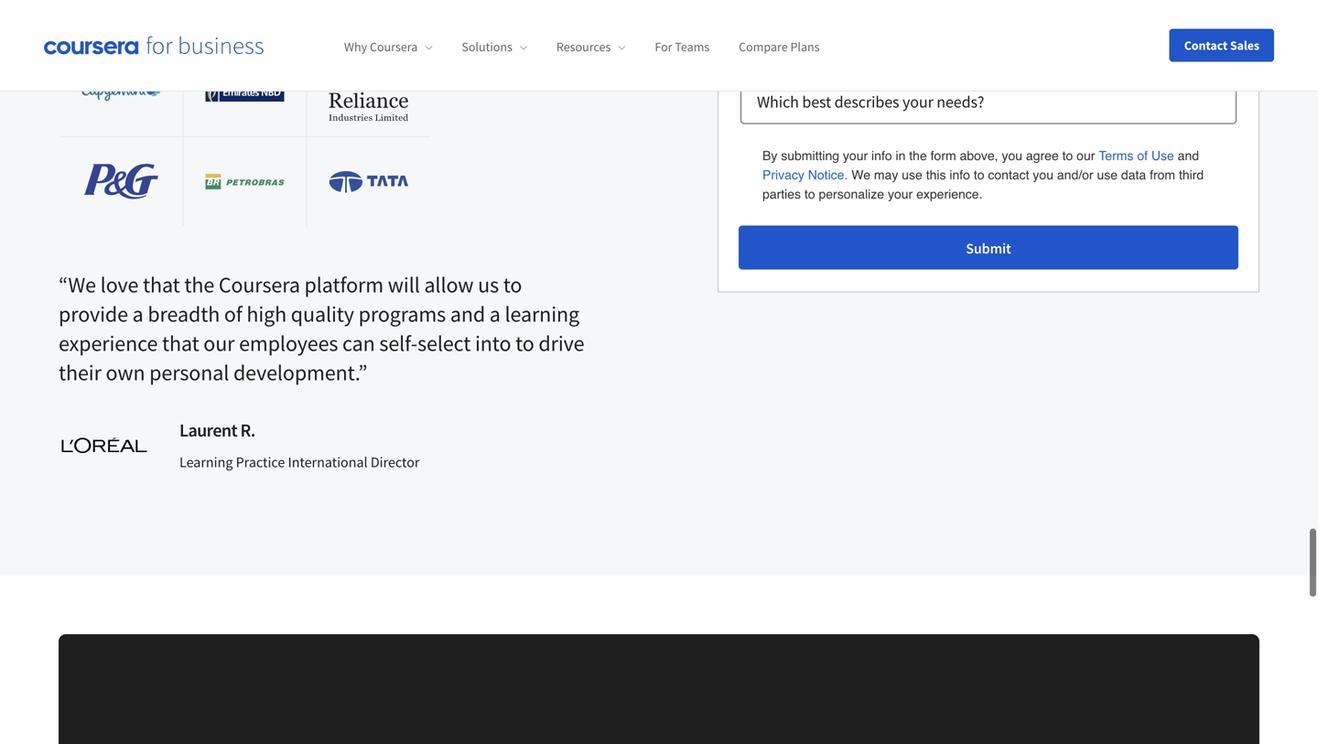 Task type: vqa. For each thing, say whether or not it's contained in the screenshot.
Business
no



Task type: locate. For each thing, give the bounding box(es) containing it.
best
[[802, 91, 831, 112]]

in
[[896, 148, 906, 163]]

0 horizontal spatial a
[[132, 300, 143, 328]]

into
[[475, 330, 511, 357]]

country
[[757, 25, 812, 46]]

to right us
[[503, 271, 522, 299]]

1 horizontal spatial coursera
[[370, 39, 418, 55]]

1 vertical spatial info
[[950, 167, 970, 182]]

describes
[[834, 91, 899, 112]]

0 vertical spatial that
[[143, 271, 180, 299]]

you inside we may use this info to contact you and/or use data from third parties to personalize your experience.
[[1033, 167, 1054, 182]]

and
[[1178, 148, 1199, 163], [450, 300, 485, 328]]

data
[[1121, 167, 1146, 182]]

above,
[[960, 148, 998, 163]]

solutions link
[[462, 39, 527, 55]]

info
[[871, 148, 892, 163], [950, 167, 970, 182]]

personal
[[149, 359, 229, 386]]

1 vertical spatial the
[[184, 271, 214, 299]]

0 horizontal spatial coursera
[[219, 271, 300, 299]]

your inside the by submitting your info in the form above, you agree to our terms of use and privacy notice.
[[843, 148, 868, 163]]

why coursera
[[344, 39, 418, 55]]

personalize
[[819, 187, 884, 201]]

0 vertical spatial the
[[909, 148, 927, 163]]

for teams
[[655, 39, 710, 55]]

that
[[143, 271, 180, 299], [162, 330, 199, 357]]

the inside we love that the coursera platform will allow us to provide a breadth of high quality programs and a learning experience that our employees can self-select into to drive their own personal development.
[[184, 271, 214, 299]]

1 vertical spatial coursera
[[219, 271, 300, 299]]

laurent
[[179, 419, 237, 442]]

third
[[1179, 167, 1204, 182]]

our up and/or
[[1077, 148, 1095, 163]]

can
[[342, 330, 375, 357]]

1 horizontal spatial our
[[1077, 148, 1095, 163]]

0 vertical spatial you
[[1002, 148, 1022, 163]]

coursera
[[370, 39, 418, 55], [219, 271, 300, 299]]

to right into
[[515, 330, 534, 357]]

the right in
[[909, 148, 927, 163]]

1 vertical spatial and
[[450, 300, 485, 328]]

the up breadth
[[184, 271, 214, 299]]

0 horizontal spatial you
[[1002, 148, 1022, 163]]

your left "needs?"
[[902, 91, 933, 112]]

contact sales button
[[1170, 29, 1274, 62]]

0 vertical spatial info
[[871, 148, 892, 163]]

the
[[909, 148, 927, 163], [184, 271, 214, 299]]

info up experience.
[[950, 167, 970, 182]]

your up 'personalize'
[[843, 148, 868, 163]]

submit button
[[739, 225, 1238, 269]]

learning practice international director
[[179, 453, 420, 472]]

programs
[[358, 300, 446, 328]]

which
[[757, 91, 799, 112]]

from
[[1150, 167, 1175, 182]]

1 vertical spatial we
[[68, 271, 96, 299]]

our inside we love that the coursera platform will allow us to provide a breadth of high quality programs and a learning experience that our employees can self-select into to drive their own personal development.
[[203, 330, 235, 357]]

to down privacy notice.
[[804, 187, 815, 201]]

by
[[762, 148, 777, 163]]

1 horizontal spatial the
[[909, 148, 927, 163]]

1 vertical spatial your
[[843, 148, 868, 163]]

which best describes your needs?
[[757, 91, 984, 112]]

us
[[478, 271, 499, 299]]

allow
[[424, 271, 474, 299]]

we inside we love that the coursera platform will allow us to provide a breadth of high quality programs and a learning experience that our employees can self-select into to drive their own personal development.
[[68, 271, 96, 299]]

you down agree to
[[1033, 167, 1054, 182]]

resources link
[[556, 39, 625, 55]]

1 horizontal spatial you
[[1033, 167, 1054, 182]]

privacy notice. link
[[762, 165, 848, 184]]

may
[[874, 167, 898, 182]]

0 vertical spatial we
[[851, 167, 870, 182]]

1 horizontal spatial a
[[489, 300, 500, 328]]

info inside the by submitting your info in the form above, you agree to our terms of use and privacy notice.
[[871, 148, 892, 163]]

we
[[851, 167, 870, 182], [68, 271, 96, 299]]

use down in
[[902, 167, 922, 182]]

info left in
[[871, 148, 892, 163]]

1 a from the left
[[132, 300, 143, 328]]

we inside we may use this info to contact you and/or use data from third parties to personalize your experience.
[[851, 167, 870, 182]]

0 horizontal spatial info
[[871, 148, 892, 163]]

a
[[132, 300, 143, 328], [489, 300, 500, 328]]

we up 'personalize'
[[851, 167, 870, 182]]

you up the 'contact'
[[1002, 148, 1022, 163]]

coursera right why
[[370, 39, 418, 55]]

for
[[655, 39, 672, 55]]

to
[[974, 167, 984, 182], [804, 187, 815, 201], [503, 271, 522, 299], [515, 330, 534, 357]]

that down breadth
[[162, 330, 199, 357]]

0 horizontal spatial we
[[68, 271, 96, 299]]

experience.
[[916, 187, 983, 201]]

and up third
[[1178, 148, 1199, 163]]

your down the may
[[888, 187, 913, 201]]

we for may
[[851, 167, 870, 182]]

our
[[1077, 148, 1095, 163], [203, 330, 235, 357]]

why
[[344, 39, 367, 55]]

laurent r.
[[179, 419, 255, 442]]

1 horizontal spatial use
[[1097, 167, 1118, 182]]

sales
[[1230, 37, 1259, 54]]

why coursera link
[[344, 39, 432, 55]]

2 vertical spatial your
[[888, 187, 913, 201]]

0 horizontal spatial use
[[902, 167, 922, 182]]

you
[[1002, 148, 1022, 163], [1033, 167, 1054, 182]]

1 horizontal spatial info
[[950, 167, 970, 182]]

l'oreal logo image
[[59, 435, 150, 456]]

use down terms of
[[1097, 167, 1118, 182]]

contact sales
[[1184, 37, 1259, 54]]

a down love
[[132, 300, 143, 328]]

and down allow
[[450, 300, 485, 328]]

2 use from the left
[[1097, 167, 1118, 182]]

parties
[[762, 187, 801, 201]]

learning
[[179, 453, 233, 472]]

coursera up high
[[219, 271, 300, 299]]

a up into
[[489, 300, 500, 328]]

0 horizontal spatial and
[[450, 300, 485, 328]]

for teams link
[[655, 39, 710, 55]]

agree to
[[1026, 148, 1073, 163]]

1 vertical spatial our
[[203, 330, 235, 357]]

use
[[902, 167, 922, 182], [1097, 167, 1118, 182]]

we love that the coursera platform will allow us to provide a breadth of high quality programs and a learning experience that our employees can self-select into to drive their own personal development.
[[59, 271, 584, 386]]

we up provide
[[68, 271, 96, 299]]

select
[[417, 330, 471, 357]]

our down of
[[203, 330, 235, 357]]

1 horizontal spatial and
[[1178, 148, 1199, 163]]

0 horizontal spatial the
[[184, 271, 214, 299]]

by submitting your info in the form above, you agree to our terms of use and privacy notice.
[[762, 148, 1203, 182]]

quality
[[291, 300, 354, 328]]

your
[[902, 91, 933, 112], [843, 148, 868, 163], [888, 187, 913, 201]]

0 vertical spatial and
[[1178, 148, 1199, 163]]

1 vertical spatial you
[[1033, 167, 1054, 182]]

to down above,
[[974, 167, 984, 182]]

1 horizontal spatial we
[[851, 167, 870, 182]]

0 vertical spatial our
[[1077, 148, 1095, 163]]

coursera inside we love that the coursera platform will allow us to provide a breadth of high quality programs and a learning experience that our employees can self-select into to drive their own personal development.
[[219, 271, 300, 299]]

that up breadth
[[143, 271, 180, 299]]

0 horizontal spatial our
[[203, 330, 235, 357]]



Task type: describe. For each thing, give the bounding box(es) containing it.
0 vertical spatial coursera
[[370, 39, 418, 55]]

resources
[[556, 39, 611, 55]]

contact
[[1184, 37, 1228, 54]]

compare
[[739, 39, 788, 55]]

development.
[[233, 359, 358, 386]]

of
[[224, 300, 242, 328]]

capgemini logo image
[[81, 83, 160, 101]]

contact
[[988, 167, 1029, 182]]

international
[[288, 453, 368, 472]]

coursera for business image
[[44, 36, 264, 55]]

learning
[[505, 300, 579, 328]]

we for love
[[68, 271, 96, 299]]

use
[[1151, 148, 1174, 163]]

we may use this info to contact you and/or use data from third parties to personalize your experience.
[[762, 167, 1204, 201]]

director
[[371, 453, 420, 472]]

platform
[[304, 271, 384, 299]]

the inside the by submitting your info in the form above, you agree to our terms of use and privacy notice.
[[909, 148, 927, 163]]

terms of use link
[[1099, 146, 1174, 165]]

terms of
[[1099, 148, 1148, 163]]

solutions
[[462, 39, 512, 55]]

info inside we may use this info to contact you and/or use data from third parties to personalize your experience.
[[950, 167, 970, 182]]

1 use from the left
[[902, 167, 922, 182]]

breadth
[[148, 300, 220, 328]]

provide
[[59, 300, 128, 328]]

teams
[[675, 39, 710, 55]]

experience
[[59, 330, 158, 357]]

and/or
[[1057, 167, 1093, 182]]

submitting
[[781, 148, 839, 163]]

p&g logo image
[[83, 164, 158, 200]]

this
[[926, 167, 946, 182]]

0 vertical spatial your
[[902, 91, 933, 112]]

own
[[106, 359, 145, 386]]

submit
[[966, 239, 1011, 257]]

will
[[388, 271, 420, 299]]

compare plans link
[[739, 39, 820, 55]]

their
[[59, 359, 101, 386]]

emirates logo image
[[205, 82, 284, 102]]

petrobras logo image
[[205, 174, 284, 190]]

our inside the by submitting your info in the form above, you agree to our terms of use and privacy notice.
[[1077, 148, 1095, 163]]

1 vertical spatial that
[[162, 330, 199, 357]]

tata logo image
[[329, 171, 408, 193]]

plans
[[790, 39, 820, 55]]

you inside the by submitting your info in the form above, you agree to our terms of use and privacy notice.
[[1002, 148, 1022, 163]]

needs?
[[937, 91, 984, 112]]

drive
[[539, 330, 584, 357]]

love
[[100, 271, 139, 299]]

privacy notice.
[[762, 167, 848, 182]]

form
[[931, 148, 956, 163]]

reliance logo image
[[329, 64, 408, 121]]

high
[[247, 300, 287, 328]]

r.
[[240, 419, 255, 442]]

your inside we may use this info to contact you and/or use data from third parties to personalize your experience.
[[888, 187, 913, 201]]

employees
[[239, 330, 338, 357]]

2 a from the left
[[489, 300, 500, 328]]

compare plans
[[739, 39, 820, 55]]

and inside the by submitting your info in the form above, you agree to our terms of use and privacy notice.
[[1178, 148, 1199, 163]]

practice
[[236, 453, 285, 472]]

and inside we love that the coursera platform will allow us to provide a breadth of high quality programs and a learning experience that our employees can self-select into to drive their own personal development.
[[450, 300, 485, 328]]

self-
[[379, 330, 417, 357]]



